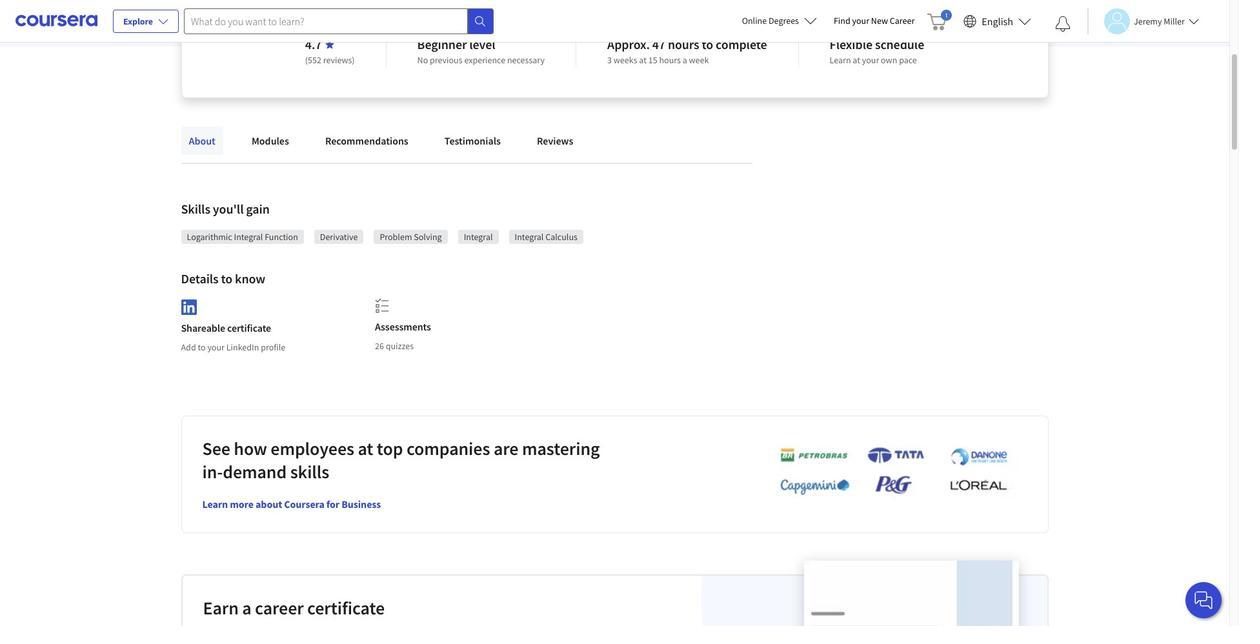 Task type: describe. For each thing, give the bounding box(es) containing it.
chat with us image
[[1194, 590, 1215, 611]]

show notifications image
[[1056, 16, 1071, 32]]

career
[[255, 596, 304, 620]]

schedule
[[876, 36, 925, 52]]

jeremy
[[1135, 15, 1163, 27]]

26
[[375, 340, 384, 352]]

assessments
[[375, 320, 431, 333]]

at for see how employees at top companies are mastering in-demand skills
[[358, 437, 373, 460]]

4.7
[[305, 36, 322, 52]]

solving
[[414, 231, 442, 243]]

to for your
[[198, 341, 206, 353]]

more
[[230, 498, 254, 511]]

flexible
[[830, 36, 873, 52]]

details to know
[[181, 271, 266, 287]]

modules link
[[244, 127, 297, 155]]

your inside flexible schedule learn at your own pace
[[863, 54, 880, 66]]

quizzes
[[386, 340, 414, 352]]

online degrees
[[742, 15, 799, 26]]

know
[[235, 271, 266, 287]]

skills
[[290, 460, 330, 483]]

career
[[890, 15, 915, 26]]

gain
[[246, 201, 270, 217]]

beginner level no previous experience necessary
[[418, 36, 545, 66]]

about
[[189, 134, 216, 147]]

see
[[202, 437, 230, 460]]

experience
[[465, 54, 506, 66]]

2 vertical spatial your
[[208, 341, 225, 353]]

modules
[[252, 134, 289, 147]]

you'll
[[213, 201, 244, 217]]

add to your linkedin profile
[[181, 341, 286, 353]]

recommendations
[[325, 134, 409, 147]]

26 quizzes
[[375, 340, 414, 352]]

degrees
[[769, 15, 799, 26]]

learn inside flexible schedule learn at your own pace
[[830, 54, 851, 66]]

What do you want to learn? text field
[[184, 8, 468, 34]]

for
[[327, 498, 340, 511]]

1 integral from the left
[[234, 231, 263, 243]]

0 vertical spatial your
[[853, 15, 870, 26]]

companies
[[407, 437, 490, 460]]

beginner
[[418, 36, 467, 52]]

weeks
[[614, 54, 638, 66]]

pace
[[900, 54, 917, 66]]

previous
[[430, 54, 463, 66]]

problem
[[380, 231, 412, 243]]

testimonials link
[[437, 127, 509, 155]]

linkedin
[[226, 341, 259, 353]]

logarithmic
[[187, 231, 232, 243]]

coursera career certificate image
[[805, 561, 1020, 626]]

add
[[181, 341, 196, 353]]

no
[[418, 54, 428, 66]]

necessary
[[507, 54, 545, 66]]

find your new career link
[[828, 13, 922, 29]]

3
[[608, 54, 612, 66]]

testimonials
[[445, 134, 501, 147]]

0 vertical spatial certificate
[[227, 321, 271, 334]]

details
[[181, 271, 219, 287]]

1 vertical spatial certificate
[[307, 596, 385, 620]]

problem solving
[[380, 231, 442, 243]]

at for flexible schedule learn at your own pace
[[853, 54, 861, 66]]

mastering
[[522, 437, 600, 460]]

approx.
[[608, 36, 650, 52]]

week
[[689, 54, 709, 66]]

approx. 47 hours to complete 3 weeks at 15 hours a week
[[608, 36, 767, 66]]

reviews link
[[529, 127, 581, 155]]

learn more about coursera for business
[[202, 498, 381, 511]]

new
[[872, 15, 889, 26]]



Task type: locate. For each thing, give the bounding box(es) containing it.
to for know
[[221, 271, 233, 287]]

at down flexible
[[853, 54, 861, 66]]

english
[[982, 15, 1014, 27]]

0 vertical spatial hours
[[668, 36, 700, 52]]

hours right 15
[[660, 54, 681, 66]]

how
[[234, 437, 267, 460]]

shareable certificate
[[181, 321, 271, 334]]

1 horizontal spatial to
[[221, 271, 233, 287]]

earn a career certificate
[[203, 596, 385, 620]]

1 vertical spatial learn
[[202, 498, 228, 511]]

explore button
[[113, 10, 179, 33]]

calculus
[[546, 231, 578, 243]]

at inside flexible schedule learn at your own pace
[[853, 54, 861, 66]]

your left the own on the right of page
[[863, 54, 880, 66]]

0 vertical spatial a
[[683, 54, 688, 66]]

a
[[683, 54, 688, 66], [242, 596, 252, 620]]

at left the top
[[358, 437, 373, 460]]

shopping cart: 1 item image
[[928, 10, 953, 30]]

at
[[639, 54, 647, 66], [853, 54, 861, 66], [358, 437, 373, 460]]

1 horizontal spatial a
[[683, 54, 688, 66]]

about
[[256, 498, 282, 511]]

jeremy miller
[[1135, 15, 1185, 27]]

flexible schedule learn at your own pace
[[830, 36, 925, 66]]

your down shareable certificate
[[208, 341, 225, 353]]

shareable
[[181, 321, 225, 334]]

about link
[[181, 127, 223, 155]]

find your new career
[[834, 15, 915, 26]]

employees
[[271, 437, 354, 460]]

integral left calculus
[[515, 231, 544, 243]]

0 horizontal spatial certificate
[[227, 321, 271, 334]]

2 vertical spatial to
[[198, 341, 206, 353]]

integral
[[234, 231, 263, 243], [464, 231, 493, 243], [515, 231, 544, 243]]

certificate
[[227, 321, 271, 334], [307, 596, 385, 620]]

0 horizontal spatial integral
[[234, 231, 263, 243]]

learn down flexible
[[830, 54, 851, 66]]

learn more about coursera for business link
[[202, 498, 381, 511]]

0 vertical spatial to
[[702, 36, 714, 52]]

at inside see how employees at top companies are mastering in-demand skills
[[358, 437, 373, 460]]

demand
[[223, 460, 287, 483]]

1 vertical spatial hours
[[660, 54, 681, 66]]

1 vertical spatial your
[[863, 54, 880, 66]]

a inside approx. 47 hours to complete 3 weeks at 15 hours a week
[[683, 54, 688, 66]]

to up week
[[702, 36, 714, 52]]

learn left more at the bottom left of the page
[[202, 498, 228, 511]]

miller
[[1164, 15, 1185, 27]]

0 horizontal spatial a
[[242, 596, 252, 620]]

at inside approx. 47 hours to complete 3 weeks at 15 hours a week
[[639, 54, 647, 66]]

hours up week
[[668, 36, 700, 52]]

coursera enterprise logos image
[[761, 447, 1019, 502]]

0 vertical spatial learn
[[830, 54, 851, 66]]

skills you'll gain
[[181, 201, 270, 217]]

explore
[[123, 15, 153, 27]]

find
[[834, 15, 851, 26]]

to
[[702, 36, 714, 52], [221, 271, 233, 287], [198, 341, 206, 353]]

1 vertical spatial a
[[242, 596, 252, 620]]

own
[[881, 54, 898, 66]]

see how employees at top companies are mastering in-demand skills
[[202, 437, 600, 483]]

integral down gain
[[234, 231, 263, 243]]

reviews)
[[323, 54, 355, 66]]

english button
[[959, 0, 1037, 42]]

1 vertical spatial to
[[221, 271, 233, 287]]

1 horizontal spatial at
[[639, 54, 647, 66]]

(552
[[305, 54, 321, 66]]

hours
[[668, 36, 700, 52], [660, 54, 681, 66]]

15
[[649, 54, 658, 66]]

2 integral from the left
[[464, 231, 493, 243]]

profile
[[261, 341, 286, 353]]

to right add
[[198, 341, 206, 353]]

a left week
[[683, 54, 688, 66]]

1 horizontal spatial integral
[[464, 231, 493, 243]]

(552 reviews)
[[305, 54, 355, 66]]

0 horizontal spatial to
[[198, 341, 206, 353]]

0 horizontal spatial learn
[[202, 498, 228, 511]]

integral for integral
[[464, 231, 493, 243]]

learn
[[830, 54, 851, 66], [202, 498, 228, 511]]

0 horizontal spatial at
[[358, 437, 373, 460]]

business
[[342, 498, 381, 511]]

complete
[[716, 36, 767, 52]]

2 horizontal spatial to
[[702, 36, 714, 52]]

recommendations link
[[318, 127, 416, 155]]

in-
[[202, 460, 223, 483]]

integral calculus
[[515, 231, 578, 243]]

reviews
[[537, 134, 574, 147]]

online
[[742, 15, 767, 26]]

earn
[[203, 596, 239, 620]]

level
[[470, 36, 496, 52]]

function
[[265, 231, 298, 243]]

logarithmic integral function
[[187, 231, 298, 243]]

to inside approx. 47 hours to complete 3 weeks at 15 hours a week
[[702, 36, 714, 52]]

are
[[494, 437, 519, 460]]

None search field
[[184, 8, 494, 34]]

online degrees button
[[732, 6, 828, 35]]

2 horizontal spatial at
[[853, 54, 861, 66]]

derivative
[[320, 231, 358, 243]]

your
[[853, 15, 870, 26], [863, 54, 880, 66], [208, 341, 225, 353]]

coursera
[[284, 498, 325, 511]]

at left 15
[[639, 54, 647, 66]]

2 horizontal spatial integral
[[515, 231, 544, 243]]

top
[[377, 437, 403, 460]]

integral right solving
[[464, 231, 493, 243]]

jeremy miller button
[[1088, 8, 1200, 34]]

a right earn
[[242, 596, 252, 620]]

1 horizontal spatial learn
[[830, 54, 851, 66]]

1 horizontal spatial certificate
[[307, 596, 385, 620]]

skills
[[181, 201, 210, 217]]

3 integral from the left
[[515, 231, 544, 243]]

47
[[653, 36, 666, 52]]

to left know
[[221, 271, 233, 287]]

your right the "find"
[[853, 15, 870, 26]]

coursera image
[[15, 10, 98, 31]]

integral for integral calculus
[[515, 231, 544, 243]]



Task type: vqa. For each thing, say whether or not it's contained in the screenshot.


